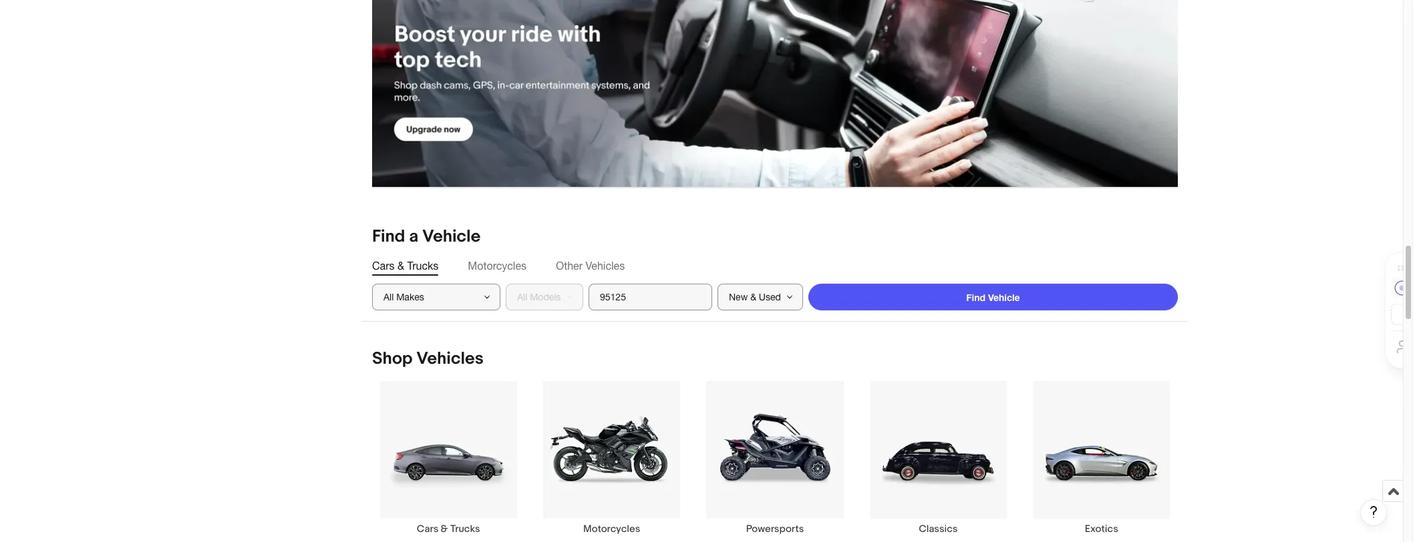 Task type: describe. For each thing, give the bounding box(es) containing it.
find a vehicle
[[372, 227, 480, 247]]

find for find vehicle
[[966, 292, 986, 303]]

exotics link
[[1020, 381, 1183, 536]]

trucks inside cars & trucks link
[[450, 523, 480, 536]]

a
[[409, 227, 418, 247]]

exotics
[[1085, 523, 1118, 536]]

help, opens dialogs image
[[1367, 506, 1380, 519]]

find vehicle button
[[808, 284, 1178, 311]]

trucks inside tab list
[[407, 260, 438, 272]]

vehicles for other vehicles
[[586, 260, 625, 272]]

cars & trucks inside cars & trucks link
[[417, 523, 480, 536]]

tab list containing cars & trucks
[[372, 259, 1178, 274]]

powersports
[[746, 523, 804, 536]]

boost your ride with top tech image
[[372, 0, 1178, 187]]

vehicle inside button
[[988, 292, 1020, 303]]

0 horizontal spatial cars
[[372, 260, 395, 272]]

vehicles for shop vehicles
[[416, 349, 484, 370]]



Task type: locate. For each thing, give the bounding box(es) containing it.
vehicle
[[422, 227, 480, 247], [988, 292, 1020, 303]]

0 vertical spatial trucks
[[407, 260, 438, 272]]

cars
[[372, 260, 395, 272], [417, 523, 438, 536]]

find vehicle
[[966, 292, 1020, 303]]

0 horizontal spatial find
[[372, 227, 405, 247]]

1 vertical spatial vehicles
[[416, 349, 484, 370]]

1 horizontal spatial &
[[441, 523, 448, 536]]

None text field
[[372, 0, 1178, 188]]

1 vertical spatial cars & trucks
[[417, 523, 480, 536]]

find inside button
[[966, 292, 986, 303]]

0 vertical spatial motorcycles
[[468, 260, 526, 272]]

vehicles right the other
[[586, 260, 625, 272]]

1 horizontal spatial vehicles
[[586, 260, 625, 272]]

vehicles inside tab list
[[586, 260, 625, 272]]

1 vertical spatial vehicle
[[988, 292, 1020, 303]]

0 horizontal spatial vehicle
[[422, 227, 480, 247]]

0 vertical spatial vehicles
[[586, 260, 625, 272]]

shop
[[372, 349, 413, 370]]

other
[[556, 260, 583, 272]]

powersports link
[[693, 381, 857, 536]]

cars & trucks link
[[367, 381, 530, 536]]

1 horizontal spatial cars
[[417, 523, 438, 536]]

motorcycles for motorcycles link
[[583, 523, 640, 536]]

1 horizontal spatial vehicle
[[988, 292, 1020, 303]]

0 vertical spatial cars
[[372, 260, 395, 272]]

1 vertical spatial motorcycles
[[583, 523, 640, 536]]

classics link
[[857, 381, 1020, 536]]

1 vertical spatial find
[[966, 292, 986, 303]]

vehicles right shop
[[416, 349, 484, 370]]

find for find a vehicle
[[372, 227, 405, 247]]

0 horizontal spatial trucks
[[407, 260, 438, 272]]

motorcycles
[[468, 260, 526, 272], [583, 523, 640, 536]]

0 horizontal spatial &
[[397, 260, 404, 272]]

motorcycles for tab list containing cars & trucks
[[468, 260, 526, 272]]

0 vertical spatial &
[[397, 260, 404, 272]]

find
[[372, 227, 405, 247], [966, 292, 986, 303]]

1 horizontal spatial trucks
[[450, 523, 480, 536]]

trucks
[[407, 260, 438, 272], [450, 523, 480, 536]]

0 vertical spatial cars & trucks
[[372, 260, 438, 272]]

& inside cars & trucks link
[[441, 523, 448, 536]]

0 horizontal spatial motorcycles
[[468, 260, 526, 272]]

1 vertical spatial cars
[[417, 523, 438, 536]]

classics
[[919, 523, 958, 536]]

0 vertical spatial find
[[372, 227, 405, 247]]

other vehicles
[[556, 260, 625, 272]]

ZIP Code (Required) text field
[[589, 284, 712, 311]]

1 horizontal spatial motorcycles
[[583, 523, 640, 536]]

1 horizontal spatial find
[[966, 292, 986, 303]]

&
[[397, 260, 404, 272], [441, 523, 448, 536]]

vehicles
[[586, 260, 625, 272], [416, 349, 484, 370]]

shop vehicles
[[372, 349, 484, 370]]

0 horizontal spatial vehicles
[[416, 349, 484, 370]]

tab list
[[372, 259, 1178, 274]]

cars & trucks
[[372, 260, 438, 272], [417, 523, 480, 536]]

motorcycles inside tab list
[[468, 260, 526, 272]]

1 vertical spatial &
[[441, 523, 448, 536]]

1 vertical spatial trucks
[[450, 523, 480, 536]]

motorcycles link
[[530, 381, 693, 536]]

0 vertical spatial vehicle
[[422, 227, 480, 247]]



Task type: vqa. For each thing, say whether or not it's contained in the screenshot.
Find to the right
yes



